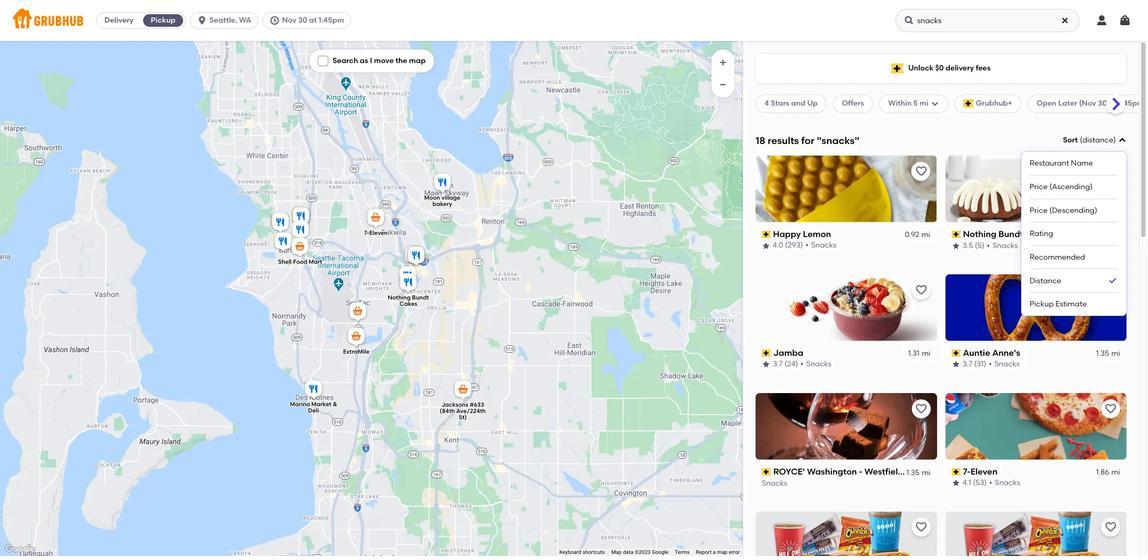 Task type: locate. For each thing, give the bounding box(es) containing it.
1 vertical spatial at
[[1109, 99, 1117, 108]]

svg image inside field
[[1118, 136, 1127, 145]]

1 horizontal spatial cakes
[[1025, 229, 1052, 239]]

0 vertical spatial pickup
[[151, 16, 176, 25]]

0 vertical spatial price
[[1030, 183, 1048, 191]]

nov
[[282, 16, 296, 25]]

subscription pass image left auntie
[[952, 350, 961, 357]]

none field containing sort
[[1021, 135, 1127, 316]]

1 horizontal spatial nothing bundt cakes
[[963, 229, 1052, 239]]

royce'
[[773, 467, 805, 477]]

save this restaurant button
[[912, 162, 931, 181], [1101, 162, 1120, 181], [912, 281, 931, 300], [1101, 281, 1120, 300], [912, 400, 931, 419], [1101, 400, 1120, 419], [912, 519, 931, 537], [1101, 519, 1120, 537]]

1:45pm)
[[1118, 99, 1147, 108]]

0 vertical spatial nothing
[[963, 229, 997, 239]]

keyboard shortcuts button
[[559, 549, 605, 557]]

pickup down distance
[[1030, 300, 1054, 309]]

1 horizontal spatial 7-
[[963, 467, 971, 477]]

the
[[396, 56, 407, 65]]

1 vertical spatial 1.35 mi
[[906, 468, 931, 477]]

ronnie's market image
[[273, 231, 294, 254]]

star icon image
[[762, 242, 770, 250], [952, 242, 960, 250], [762, 361, 770, 369], [952, 361, 960, 369], [952, 480, 960, 488]]

bundt left rating
[[999, 229, 1023, 239]]

minus icon image
[[718, 79, 728, 90]]

0 vertical spatial cakes
[[1025, 229, 1052, 239]]

3.7 (24)
[[773, 360, 798, 369]]

)
[[1113, 136, 1116, 145]]

0 vertical spatial 7-
[[364, 230, 369, 237]]

shell food mart
[[278, 259, 322, 266]]

30 inside button
[[298, 16, 307, 25]]

within 5 mi
[[888, 99, 929, 108]]

svg image right )
[[1118, 136, 1127, 145]]

1 3.7 from the left
[[773, 360, 783, 369]]

4.1 (53)
[[963, 479, 987, 488]]

nothing inside nothing bundt cakes
[[388, 295, 411, 302]]

snacks for auntie anne's
[[994, 360, 1020, 369]]

star icon image left 4.0
[[762, 242, 770, 250]]

save this restaurant image for 7-eleven logo
[[1105, 403, 1117, 415]]

cakes
[[1025, 229, 1052, 239], [400, 301, 417, 308]]

map right a
[[717, 550, 727, 556]]

pierro bakery image
[[290, 219, 311, 243]]

0 vertical spatial at
[[309, 16, 317, 25]]

1 vertical spatial price
[[1030, 206, 1048, 215]]

1 horizontal spatial nothing
[[963, 229, 997, 239]]

bundt
[[999, 229, 1023, 239], [412, 295, 429, 302]]

2 price from the top
[[1030, 206, 1048, 215]]

price up rating
[[1030, 206, 1048, 215]]

distance
[[1083, 136, 1113, 145]]

cakes up recommended at top
[[1025, 229, 1052, 239]]

auntie anne's image
[[406, 245, 427, 268]]

30 right the (nov
[[1098, 99, 1107, 108]]

1 price from the top
[[1030, 183, 1048, 191]]

svg image inside nov 30 at 1:45pm button
[[269, 15, 280, 26]]

0.92 mi
[[905, 231, 931, 239]]

7-eleven logo image
[[945, 393, 1127, 460]]

nov 30 at 1:45pm button
[[263, 12, 355, 29]]

pickup inside button
[[151, 16, 176, 25]]

0 vertical spatial grubhub plus flag logo image
[[891, 63, 904, 73]]

0 vertical spatial nothing bundt cakes
[[963, 229, 1052, 239]]

1 vertical spatial bundt
[[412, 295, 429, 302]]

jamba
[[773, 348, 803, 358]]

1 horizontal spatial eleven
[[971, 467, 998, 477]]

svg image
[[1096, 14, 1108, 27], [1119, 14, 1131, 27], [269, 15, 280, 26], [904, 15, 915, 26], [1061, 16, 1069, 25], [931, 100, 939, 108]]

save this restaurant image for jamba
[[915, 284, 927, 297]]

0 horizontal spatial at
[[309, 16, 317, 25]]

0 horizontal spatial 7-
[[364, 230, 369, 237]]

save this restaurant button for nothing bundt cakes logo
[[1101, 162, 1120, 181]]

1 horizontal spatial 30
[[1098, 99, 1107, 108]]

1.35
[[1096, 349, 1109, 358], [906, 468, 920, 477]]

auntie
[[963, 348, 990, 358]]

1 horizontal spatial map
[[717, 550, 727, 556]]

i
[[370, 56, 372, 65]]

1 vertical spatial cakes
[[400, 301, 417, 308]]

star icon image for happy
[[762, 242, 770, 250]]

0 vertical spatial 7-eleven
[[364, 230, 388, 237]]

save this restaurant image
[[1105, 403, 1117, 415], [915, 522, 927, 534]]

market
[[311, 401, 331, 408]]

2 3.7 from the left
[[963, 360, 972, 369]]

18
[[756, 134, 765, 147]]

• snacks right (53)
[[989, 479, 1020, 488]]

subscription pass image left happy
[[762, 231, 771, 238]]

subscription pass image for happy lemon
[[762, 231, 771, 238]]

0 vertical spatial 1.35 mi
[[1096, 349, 1120, 358]]

• snacks down anne's
[[989, 360, 1020, 369]]

list box
[[1030, 152, 1118, 316]]

save this restaurant button for royce' washington - westfield southcenter mall logo
[[912, 400, 931, 419]]

extramile image
[[346, 326, 367, 349]]

0.92
[[905, 231, 920, 239]]

3.7 left "(31)"
[[963, 360, 972, 369]]

save this restaurant image
[[915, 165, 927, 178], [1105, 165, 1117, 178], [915, 284, 927, 297], [1105, 284, 1117, 297], [915, 403, 927, 415], [1105, 522, 1117, 534]]

cakes down nothing bundt cakes image
[[400, 301, 417, 308]]

star icon image left 3.7 (31)
[[952, 361, 960, 369]]

0 vertical spatial map
[[409, 56, 426, 65]]

0 horizontal spatial eleven
[[369, 230, 388, 237]]

1 vertical spatial grubhub plus flag logo image
[[963, 100, 974, 108]]

• snacks right (5)
[[987, 241, 1018, 250]]

map right the
[[409, 56, 426, 65]]

save this restaurant button for happy lemon logo
[[912, 162, 931, 181]]

1 horizontal spatial pickup
[[1030, 300, 1054, 309]]

1 vertical spatial nothing
[[388, 295, 411, 302]]

0 vertical spatial 30
[[298, 16, 307, 25]]

at left the 1:45pm)
[[1109, 99, 1117, 108]]

svg image
[[197, 15, 207, 26], [1118, 136, 1127, 145]]

7-eleven
[[364, 230, 388, 237], [963, 467, 998, 477]]

seattle,
[[209, 16, 237, 25]]

0 vertical spatial svg image
[[197, 15, 207, 26]]

0 vertical spatial 1.35
[[1096, 349, 1109, 358]]

3.7 left (24)
[[773, 360, 783, 369]]

-
[[859, 467, 863, 477]]

subscription pass image left jamba
[[762, 350, 771, 357]]

nothing bundt cakes image
[[398, 272, 419, 295]]

0 horizontal spatial bundt
[[412, 295, 429, 302]]

sea tac marathon image
[[347, 301, 368, 324]]

30
[[298, 16, 307, 25], [1098, 99, 1107, 108]]

unlock
[[908, 64, 934, 73]]

0 horizontal spatial cakes
[[400, 301, 417, 308]]

recommended
[[1030, 253, 1085, 262]]

• right (53)
[[989, 479, 992, 488]]

pickup estimate
[[1030, 300, 1087, 309]]

moon
[[424, 194, 440, 201]]

subscription pass image for jamba
[[762, 350, 771, 357]]

0 horizontal spatial 1.35
[[906, 468, 920, 477]]

1.86 mi
[[1096, 468, 1120, 477]]

a
[[713, 550, 716, 556]]

1 vertical spatial 7-
[[963, 467, 971, 477]]

deli
[[308, 408, 319, 415]]

nothing bundt cakes inside map region
[[388, 295, 429, 308]]

1 horizontal spatial 3.7
[[963, 360, 972, 369]]

0 vertical spatial save this restaurant image
[[1105, 403, 1117, 415]]

snacks
[[811, 241, 837, 250], [993, 241, 1018, 250], [806, 360, 832, 369], [994, 360, 1020, 369], [762, 479, 787, 488], [995, 479, 1020, 488]]

extramile logo image
[[756, 512, 937, 557]]

subscription pass image
[[952, 469, 961, 476]]

• right "(31)"
[[989, 360, 992, 369]]

4.0 (293)
[[773, 241, 803, 250]]

None field
[[1021, 135, 1127, 316]]

royce' washington - westfield southcenter mall
[[773, 467, 976, 477]]

3.7 for auntie anne's
[[963, 360, 972, 369]]

nothing bundt cakes down happy lemon icon
[[388, 295, 429, 308]]

nothing up (5)
[[963, 229, 997, 239]]

grubhub plus flag logo image
[[891, 63, 904, 73], [963, 100, 974, 108]]

royce' washington - westfield southcenter mall image
[[406, 245, 427, 268]]

1.35 for anne's
[[1096, 349, 1109, 358]]

auntie anne's
[[963, 348, 1020, 358]]

nothing
[[963, 229, 997, 239], [388, 295, 411, 302]]

1.35 for washington
[[906, 468, 920, 477]]

0 horizontal spatial pickup
[[151, 16, 176, 25]]

snacks right (24)
[[806, 360, 832, 369]]

1 horizontal spatial bundt
[[999, 229, 1023, 239]]

svg image inside seattle, wa button
[[197, 15, 207, 26]]

1 horizontal spatial 1.35 mi
[[1096, 349, 1120, 358]]

main navigation navigation
[[0, 0, 1147, 41]]

mi for anne's
[[1111, 349, 1120, 358]]

at left 1:45pm
[[309, 16, 317, 25]]

• snacks
[[806, 241, 837, 250], [987, 241, 1018, 250], [801, 360, 832, 369], [989, 360, 1020, 369], [989, 479, 1020, 488]]

0 horizontal spatial 3.7
[[773, 360, 783, 369]]

0 horizontal spatial svg image
[[197, 15, 207, 26]]

distance option
[[1030, 270, 1118, 293]]

(24)
[[785, 360, 798, 369]]

star icon image for auntie
[[952, 361, 960, 369]]

30 right nov
[[298, 16, 307, 25]]

1 vertical spatial svg image
[[1118, 136, 1127, 145]]

1 horizontal spatial grubhub plus flag logo image
[[963, 100, 974, 108]]

tacos el hass image
[[270, 212, 291, 235]]

jamba logo image
[[756, 275, 937, 341]]

grubhub plus flag logo image left grubhub+
[[963, 100, 974, 108]]

3.7 for jamba
[[773, 360, 783, 369]]

0 horizontal spatial nothing bundt cakes
[[388, 295, 429, 308]]

1 horizontal spatial 7-eleven
[[963, 467, 998, 477]]

bundt down happy lemon icon
[[412, 295, 429, 302]]

•
[[806, 241, 809, 250], [987, 241, 990, 250], [801, 360, 804, 369], [989, 360, 992, 369], [989, 479, 992, 488]]

0 horizontal spatial 7-eleven
[[364, 230, 388, 237]]

jamba image
[[403, 245, 424, 268]]

stars
[[771, 99, 790, 108]]

list box containing restaurant name
[[1030, 152, 1118, 316]]

0 horizontal spatial grubhub plus flag logo image
[[891, 63, 904, 73]]

• for happy
[[806, 241, 809, 250]]

1 vertical spatial save this restaurant image
[[915, 522, 927, 534]]

1 horizontal spatial svg image
[[1118, 136, 1127, 145]]

subscription pass image left royce'
[[762, 469, 771, 476]]

subscription pass image inside nothing bundt cakes link
[[952, 231, 961, 238]]

snacks right (53)
[[995, 479, 1020, 488]]

price down restaurant
[[1030, 183, 1048, 191]]

mi
[[920, 99, 929, 108], [922, 231, 931, 239], [922, 349, 931, 358], [1111, 349, 1120, 358], [922, 468, 931, 477], [1111, 468, 1120, 477]]

svg image left seattle, at the top left of page
[[197, 15, 207, 26]]

subscription pass image
[[762, 231, 771, 238], [952, 231, 961, 238], [762, 350, 771, 357], [952, 350, 961, 357], [762, 469, 771, 476]]

star icon image left the 4.1
[[952, 480, 960, 488]]

0 horizontal spatial save this restaurant image
[[915, 522, 927, 534]]

1 horizontal spatial save this restaurant image
[[1105, 403, 1117, 415]]

estimate
[[1056, 300, 1087, 309]]

pickup right 'delivery' button
[[151, 16, 176, 25]]

0 horizontal spatial map
[[409, 56, 426, 65]]

0 horizontal spatial 30
[[298, 16, 307, 25]]

• snacks down lemon
[[806, 241, 837, 250]]

grubhub plus flag logo image left unlock at the top right of page
[[891, 63, 904, 73]]

map
[[409, 56, 426, 65], [717, 550, 727, 556]]

#633
[[470, 402, 484, 409]]

1 vertical spatial 7-eleven
[[963, 467, 998, 477]]

1 vertical spatial nothing bundt cakes
[[388, 295, 429, 308]]

keyboard
[[559, 550, 581, 556]]

3.7 (31)
[[963, 360, 986, 369]]

shortcuts
[[583, 550, 605, 556]]

search
[[333, 56, 358, 65]]

subscription pass image right 0.92 mi
[[952, 231, 961, 238]]

3.7
[[773, 360, 783, 369], [963, 360, 972, 369]]

distance
[[1030, 277, 1061, 285]]

1.35 mi for royce' washington - westfield southcenter mall
[[906, 468, 931, 477]]

terms
[[675, 550, 690, 556]]

cakes inside map region
[[400, 301, 417, 308]]

snacks down anne's
[[994, 360, 1020, 369]]

0 horizontal spatial 1.35 mi
[[906, 468, 931, 477]]

subscription pass image for nothing bundt cakes
[[952, 231, 961, 238]]

nothing bundt cakes up (5)
[[963, 229, 1052, 239]]

snacks down lemon
[[811, 241, 837, 250]]

1 vertical spatial 1.35
[[906, 468, 920, 477]]

up
[[807, 99, 818, 108]]

pickup
[[151, 16, 176, 25], [1030, 300, 1054, 309]]

price (ascending)
[[1030, 183, 1093, 191]]

snacks down royce'
[[762, 479, 787, 488]]

3.5
[[963, 241, 973, 250]]

results
[[768, 134, 799, 147]]

0 vertical spatial eleven
[[369, 230, 388, 237]]

0 horizontal spatial nothing
[[388, 295, 411, 302]]

5
[[913, 99, 918, 108]]

• snacks for 7-
[[989, 479, 1020, 488]]

0 vertical spatial bundt
[[999, 229, 1023, 239]]

restaurant name
[[1030, 159, 1093, 168]]

• down the happy lemon
[[806, 241, 809, 250]]

moon village bakery image
[[432, 172, 453, 195]]

(84th
[[440, 408, 455, 415]]

nothing down happy lemon icon
[[388, 295, 411, 302]]

4
[[765, 99, 769, 108]]

1 vertical spatial pickup
[[1030, 300, 1054, 309]]

7-
[[364, 230, 369, 237], [963, 467, 971, 477]]

1 horizontal spatial 1.35
[[1096, 349, 1109, 358]]

subscription pass image for auntie anne's
[[952, 350, 961, 357]]

dairy queen image
[[269, 210, 290, 234]]



Task type: vqa. For each thing, say whether or not it's contained in the screenshot.
Jamba logo
yes



Task type: describe. For each thing, give the bounding box(es) containing it.
moon village bakery
[[424, 194, 460, 208]]

jacksons #633 (84th ave/224th st) image
[[453, 379, 474, 403]]

map region
[[0, 2, 824, 557]]

mall
[[959, 467, 976, 477]]

save this restaurant image for royce' washington - westfield southcenter mall
[[915, 403, 927, 415]]

mart
[[309, 259, 322, 266]]

7 eleven image
[[365, 207, 386, 230]]

eleven inside map region
[[369, 230, 388, 237]]

price for price (ascending)
[[1030, 183, 1048, 191]]

mawadda cafe image
[[290, 206, 312, 229]]

"snacks"
[[817, 134, 860, 147]]

move
[[374, 56, 394, 65]]

star icon image for 7-
[[952, 480, 960, 488]]

bakery
[[433, 201, 452, 208]]

pickup for pickup estimate
[[1030, 300, 1054, 309]]

save this restaurant image for the 'extramile logo' in the bottom right of the page
[[915, 522, 927, 534]]

nothing bundt cakes link
[[952, 229, 1120, 241]]

grubhub+
[[976, 99, 1012, 108]]

price (descending)
[[1030, 206, 1097, 215]]

open
[[1037, 99, 1057, 108]]

food
[[293, 259, 307, 266]]

(53)
[[973, 479, 987, 488]]

nothing inside nothing bundt cakes link
[[963, 229, 997, 239]]

map
[[611, 550, 622, 556]]

seattle, wa button
[[190, 12, 263, 29]]

mi for lemon
[[922, 231, 931, 239]]

save this restaurant button for auntie anne's logo
[[1101, 281, 1120, 300]]

star icon image left 3.5
[[952, 242, 960, 250]]

keyboard shortcuts
[[559, 550, 605, 556]]

cakes inside nothing bundt cakes link
[[1025, 229, 1052, 239]]

price for price (descending)
[[1030, 206, 1048, 215]]

jacksons
[[441, 402, 468, 409]]

(31)
[[974, 360, 986, 369]]

• snacks for happy
[[806, 241, 837, 250]]

(nov
[[1079, 99, 1096, 108]]

report a map error
[[696, 550, 740, 556]]

happy lemon
[[773, 229, 831, 239]]

1.86
[[1096, 468, 1109, 477]]

• right (5)
[[987, 241, 990, 250]]

extramile
[[343, 349, 370, 356]]

error
[[729, 550, 740, 556]]

st)
[[459, 414, 467, 421]]

bundt inside nothing bundt cakes
[[412, 295, 429, 302]]

marina market & deli image
[[303, 379, 324, 402]]

wa
[[239, 16, 252, 25]]

search as i move the map
[[333, 56, 426, 65]]

1.35 mi for auntie anne's
[[1096, 349, 1120, 358]]

mi for eleven
[[1111, 468, 1120, 477]]

marina market & deli
[[290, 401, 337, 415]]

delivery
[[104, 16, 134, 25]]

1:45pm
[[319, 16, 344, 25]]

mi for washington
[[922, 468, 931, 477]]

terms link
[[675, 550, 690, 556]]

happy
[[773, 229, 801, 239]]

shell
[[278, 259, 292, 266]]

delivery
[[946, 64, 974, 73]]

7- inside map region
[[364, 230, 369, 237]]

and
[[791, 99, 806, 108]]

shell food mart image
[[289, 236, 310, 259]]

name
[[1071, 159, 1093, 168]]

sort ( distance )
[[1063, 136, 1116, 145]]

anne's
[[992, 348, 1020, 358]]

1 vertical spatial map
[[717, 550, 727, 556]]

save this restaurant image for happy lemon
[[915, 165, 927, 178]]

18 results for "snacks"
[[756, 134, 860, 147]]

1 vertical spatial eleven
[[971, 467, 998, 477]]

nov 30 at 1:45pm
[[282, 16, 344, 25]]

snacks for jamba
[[806, 360, 832, 369]]

snacks for 7-eleven
[[995, 479, 1020, 488]]

westfield
[[865, 467, 904, 477]]

grubhub plus flag logo image for unlock $0 delivery fees
[[891, 63, 904, 73]]

sort
[[1063, 136, 1078, 145]]

for
[[801, 134, 814, 147]]

• for auntie
[[989, 360, 992, 369]]

4.1
[[963, 479, 971, 488]]

(ascending)
[[1050, 183, 1093, 191]]

save this restaurant button for jamba logo at the right
[[912, 281, 931, 300]]

auntie anne's logo image
[[945, 275, 1127, 341]]

shell food mart logo image
[[945, 512, 1127, 557]]

google image
[[3, 543, 37, 557]]

1 vertical spatial 30
[[1098, 99, 1107, 108]]

subscription pass image for royce' washington - westfield southcenter mall
[[762, 469, 771, 476]]

village
[[441, 194, 460, 201]]

report
[[696, 550, 712, 556]]

• for 7-
[[989, 479, 992, 488]]

• snacks right (24)
[[801, 360, 832, 369]]

• right (24)
[[801, 360, 804, 369]]

Search for food, convenience, alcohol... search field
[[896, 9, 1080, 32]]

nothing bundt cakes logo image
[[945, 156, 1127, 222]]

within
[[888, 99, 912, 108]]

save this restaurant button for "shell food mart logo"
[[1101, 519, 1120, 537]]

save this restaurant button for 7-eleven logo
[[1101, 400, 1120, 419]]

1.31 mi
[[908, 349, 931, 358]]

lemon
[[803, 229, 831, 239]]

7-eleven inside map region
[[364, 230, 388, 237]]

marina
[[290, 401, 310, 408]]

at inside button
[[309, 16, 317, 25]]

• snacks for auntie
[[989, 360, 1020, 369]]

check icon image
[[1108, 276, 1118, 286]]

snacks right (5)
[[993, 241, 1018, 250]]

ave/224th
[[456, 408, 486, 415]]

plus icon image
[[718, 57, 728, 68]]

data
[[623, 550, 633, 556]]

antojitos michalisco 1st ave image
[[290, 206, 312, 229]]

3.5 (5)
[[963, 241, 984, 250]]

list box inside field
[[1030, 152, 1118, 316]]

pickup for pickup
[[151, 16, 176, 25]]

seattle, wa
[[209, 16, 252, 25]]

delivery button
[[97, 12, 141, 29]]

$0
[[935, 64, 944, 73]]

later
[[1058, 99, 1077, 108]]

1 horizontal spatial at
[[1109, 99, 1117, 108]]

as
[[360, 56, 368, 65]]

unlock $0 delivery fees
[[908, 64, 991, 73]]

royce' washington - westfield southcenter mall logo image
[[756, 393, 937, 460]]

save this restaurant button for the 'extramile logo' in the bottom right of the page
[[912, 519, 931, 537]]

restaurant
[[1030, 159, 1069, 168]]

©2023
[[635, 550, 651, 556]]

save this restaurant image for auntie anne's
[[1105, 284, 1117, 297]]

&
[[333, 401, 337, 408]]

open later (nov 30 at 1:45pm)
[[1037, 99, 1147, 108]]

grubhub plus flag logo image for grubhub+
[[963, 100, 974, 108]]

(293)
[[785, 241, 803, 250]]

map data ©2023 google
[[611, 550, 669, 556]]

(5)
[[975, 241, 984, 250]]

star icon image left 3.7 (24)
[[762, 361, 770, 369]]

happy lemon image
[[397, 265, 418, 288]]

happy lemon logo image
[[756, 156, 937, 222]]

google
[[652, 550, 669, 556]]

fees
[[976, 64, 991, 73]]

snacks for happy lemon
[[811, 241, 837, 250]]



